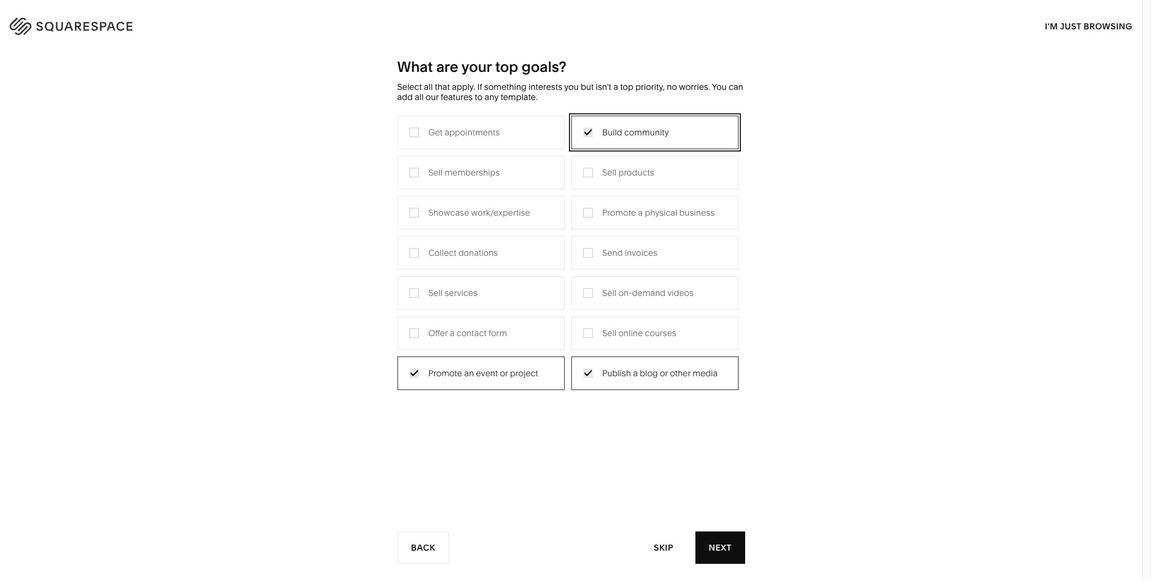 Task type: describe. For each thing, give the bounding box(es) containing it.
project
[[510, 368, 538, 379]]

browsing
[[1084, 21, 1133, 31]]

online
[[619, 328, 643, 338]]

send invoices
[[602, 247, 657, 258]]

what
[[397, 58, 433, 76]]

& for animals
[[589, 226, 595, 237]]

offer
[[428, 328, 448, 338]]

template.
[[501, 92, 538, 102]]

or for blog
[[660, 368, 668, 379]]

events
[[434, 262, 460, 273]]

an
[[464, 368, 474, 379]]

sell for sell products
[[602, 167, 616, 178]]

something
[[484, 82, 527, 92]]

fitness link
[[560, 244, 600, 255]]

sell on-demand videos
[[602, 288, 694, 298]]

on-
[[619, 288, 632, 298]]

form
[[489, 328, 507, 338]]

a for promote a physical business
[[638, 207, 643, 218]]

goals?
[[522, 58, 567, 76]]

what are your top goals? main content
[[0, 0, 1151, 580]]

skip
[[654, 542, 673, 553]]

0 vertical spatial top
[[495, 58, 518, 76]]

sell products
[[602, 167, 654, 178]]

worries.
[[679, 82, 710, 92]]

demand
[[632, 288, 666, 298]]

if
[[477, 82, 482, 92]]

media & podcasts link
[[434, 244, 517, 255]]

a for offer a contact form
[[450, 328, 455, 338]]

apply.
[[452, 82, 475, 92]]

that
[[435, 82, 450, 92]]

collect donations
[[428, 247, 498, 258]]

1 horizontal spatial top
[[620, 82, 633, 92]]

services
[[445, 288, 478, 298]]

publish a blog or other media
[[602, 368, 718, 379]]

community & non-profits
[[307, 262, 407, 273]]

sell for sell services
[[428, 288, 443, 298]]

blog
[[640, 368, 658, 379]]

nature & animals
[[560, 226, 628, 237]]

you
[[712, 82, 727, 92]]

contact
[[457, 328, 486, 338]]

build
[[602, 127, 622, 138]]

priority,
[[635, 82, 665, 92]]

templates
[[547, 60, 599, 72]]

select
[[397, 82, 422, 92]]

your
[[462, 58, 492, 76]]

a for publish a blog or other media
[[633, 368, 638, 379]]

any
[[485, 92, 499, 102]]

you
[[564, 82, 579, 92]]

i'm
[[1045, 21, 1058, 31]]

& for podcasts
[[461, 244, 466, 255]]

interests
[[529, 82, 562, 92]]

& for decor
[[587, 209, 592, 219]]

home
[[560, 209, 585, 219]]

promote for promote a physical business
[[602, 207, 636, 218]]

courses
[[645, 328, 676, 338]]

promote for promote an event or project
[[428, 368, 462, 379]]

restaurants
[[434, 226, 481, 237]]

appointments
[[445, 127, 500, 138]]

media
[[434, 244, 459, 255]]

skip button
[[641, 531, 687, 564]]

get
[[428, 127, 443, 138]]

publish
[[602, 368, 631, 379]]

community
[[307, 262, 353, 273]]

i'm just browsing link
[[1045, 10, 1133, 43]]

sell for sell memberships
[[428, 167, 443, 178]]

back
[[411, 542, 435, 553]]

work/expertise
[[471, 207, 530, 218]]

videos
[[667, 288, 694, 298]]



Task type: locate. For each thing, give the bounding box(es) containing it.
a right isn't
[[613, 82, 618, 92]]

next
[[709, 542, 732, 553]]

community & non-profits link
[[307, 262, 419, 273]]

but
[[581, 82, 594, 92]]

1 horizontal spatial or
[[660, 368, 668, 379]]

sell left products
[[602, 167, 616, 178]]

animals
[[596, 226, 628, 237]]

1 vertical spatial promote
[[428, 368, 462, 379]]

0 horizontal spatial all
[[415, 92, 424, 102]]

restaurants link
[[434, 226, 493, 237]]

nature
[[560, 226, 587, 237]]

0 vertical spatial promote
[[602, 207, 636, 218]]

templates link
[[547, 42, 599, 90]]

business
[[679, 207, 715, 218]]

& right media
[[461, 244, 466, 255]]

back button
[[397, 532, 449, 564]]

features
[[441, 92, 473, 102]]

sell left services at the left of page
[[428, 288, 443, 298]]

media & podcasts
[[434, 244, 505, 255]]

sell for sell on-demand videos
[[602, 288, 616, 298]]

build community
[[602, 127, 669, 138]]

nature & animals link
[[560, 226, 640, 237]]

or right blog
[[660, 368, 668, 379]]

profits
[[383, 262, 407, 273]]

collect
[[428, 247, 456, 258]]

events link
[[434, 262, 472, 273]]

sell left the online
[[602, 328, 616, 338]]

& right home
[[587, 209, 592, 219]]

myhra image
[[410, 452, 732, 580]]

sell left on-
[[602, 288, 616, 298]]

to
[[475, 92, 483, 102]]

showcase work/expertise
[[428, 207, 530, 218]]

promote a physical business
[[602, 207, 715, 218]]

or for event
[[500, 368, 508, 379]]

fitness
[[560, 244, 589, 255]]

& for non-
[[355, 262, 361, 273]]

top up something
[[495, 58, 518, 76]]

travel link
[[434, 209, 469, 219]]

& left non-
[[355, 262, 361, 273]]

next button
[[696, 532, 745, 564]]

top
[[495, 58, 518, 76], [620, 82, 633, 92]]

1 horizontal spatial promote
[[602, 207, 636, 218]]

1 horizontal spatial all
[[424, 82, 433, 92]]

memberships
[[445, 167, 500, 178]]

1 vertical spatial top
[[620, 82, 633, 92]]

non-
[[363, 262, 383, 273]]

travel
[[434, 209, 457, 219]]

sell memberships
[[428, 167, 500, 178]]

podcasts
[[468, 244, 505, 255]]

showcase
[[428, 207, 469, 218]]

a left blog
[[633, 368, 638, 379]]

isn't
[[596, 82, 611, 92]]

0 horizontal spatial or
[[500, 368, 508, 379]]

promote an event or project
[[428, 368, 538, 379]]

sell online courses
[[602, 328, 676, 338]]

i'm just browsing
[[1045, 21, 1133, 31]]

sell for sell online courses
[[602, 328, 616, 338]]

what are your top goals? select all that apply. if something interests you but isn't a top priority, no worries. you can add all our features to any template.
[[397, 58, 743, 102]]

other
[[670, 368, 691, 379]]

products
[[464, 60, 514, 72]]

1 or from the left
[[500, 368, 508, 379]]

2 or from the left
[[660, 368, 668, 379]]

weddings link
[[434, 280, 486, 291]]

invoices
[[625, 247, 657, 258]]

sell left "memberships" in the top of the page
[[428, 167, 443, 178]]

promote left an
[[428, 368, 462, 379]]

physical
[[645, 207, 677, 218]]

donations
[[458, 247, 498, 258]]

&
[[587, 209, 592, 219], [589, 226, 595, 237], [461, 244, 466, 255], [355, 262, 361, 273]]

all left the our
[[415, 92, 424, 102]]

a inside what are your top goals? select all that apply. if something interests you but isn't a top priority, no worries. you can add all our features to any template.
[[613, 82, 618, 92]]

a left physical
[[638, 207, 643, 218]]

a right offer
[[450, 328, 455, 338]]

all
[[424, 82, 433, 92], [415, 92, 424, 102]]

sell services
[[428, 288, 478, 298]]

our
[[426, 92, 439, 102]]

no
[[667, 82, 677, 92]]

weddings
[[434, 280, 474, 291]]

or right event
[[500, 368, 508, 379]]

home & decor
[[560, 209, 618, 219]]

can
[[729, 82, 743, 92]]

all left that
[[424, 82, 433, 92]]

get appointments
[[428, 127, 500, 138]]

or
[[500, 368, 508, 379], [660, 368, 668, 379]]

a
[[613, 82, 618, 92], [638, 207, 643, 218], [450, 328, 455, 338], [633, 368, 638, 379]]

event
[[476, 368, 498, 379]]

0 horizontal spatial top
[[495, 58, 518, 76]]

just
[[1060, 21, 1081, 31]]

top right isn't
[[620, 82, 633, 92]]

decor
[[594, 209, 618, 219]]

home & decor link
[[560, 209, 630, 219]]

add
[[397, 92, 413, 102]]

0 horizontal spatial promote
[[428, 368, 462, 379]]

community
[[624, 127, 669, 138]]

media
[[693, 368, 718, 379]]

& right nature
[[589, 226, 595, 237]]

products
[[619, 167, 654, 178]]

offer a contact form
[[428, 328, 507, 338]]

promote up animals
[[602, 207, 636, 218]]

products button
[[464, 42, 523, 90]]

send
[[602, 247, 623, 258]]



Task type: vqa. For each thing, say whether or not it's contained in the screenshot.
Start over icon
no



